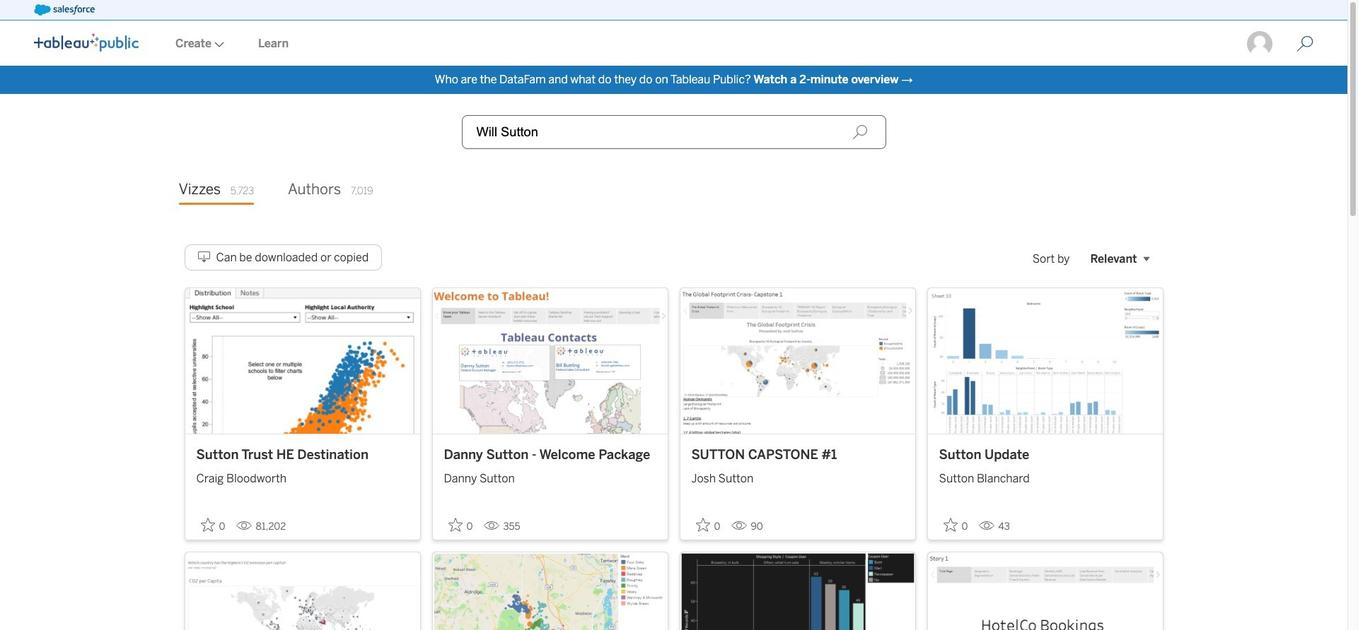 Task type: locate. For each thing, give the bounding box(es) containing it.
add favorite image
[[201, 518, 215, 532], [696, 518, 710, 532], [943, 518, 957, 532]]

2 horizontal spatial add favorite image
[[943, 518, 957, 532]]

Add Favorite button
[[196, 514, 230, 537], [444, 514, 478, 537], [691, 514, 725, 537], [939, 514, 973, 537]]

add favorite image
[[448, 518, 462, 532]]

1 horizontal spatial add favorite image
[[696, 518, 710, 532]]

2 add favorite button from the left
[[444, 514, 478, 537]]

salesforce logo image
[[34, 4, 95, 16]]

search image
[[852, 124, 867, 140]]

logo image
[[34, 33, 139, 52]]

create image
[[211, 42, 224, 47]]

0 horizontal spatial add favorite image
[[201, 518, 215, 532]]

workbook thumbnail image
[[185, 288, 420, 434], [433, 288, 667, 434], [680, 288, 915, 434], [928, 288, 1162, 434], [185, 553, 420, 631], [433, 553, 667, 631], [680, 553, 915, 631], [928, 553, 1162, 631]]

Search input field
[[462, 115, 886, 149]]



Task type: describe. For each thing, give the bounding box(es) containing it.
1 add favorite image from the left
[[201, 518, 215, 532]]

jacob.simon6557 image
[[1246, 30, 1274, 58]]

3 add favorite image from the left
[[943, 518, 957, 532]]

4 add favorite button from the left
[[939, 514, 973, 537]]

1 add favorite button from the left
[[196, 514, 230, 537]]

2 add favorite image from the left
[[696, 518, 710, 532]]

3 add favorite button from the left
[[691, 514, 725, 537]]

go to search image
[[1279, 35, 1330, 52]]



Task type: vqa. For each thing, say whether or not it's contained in the screenshot.
the left :
no



